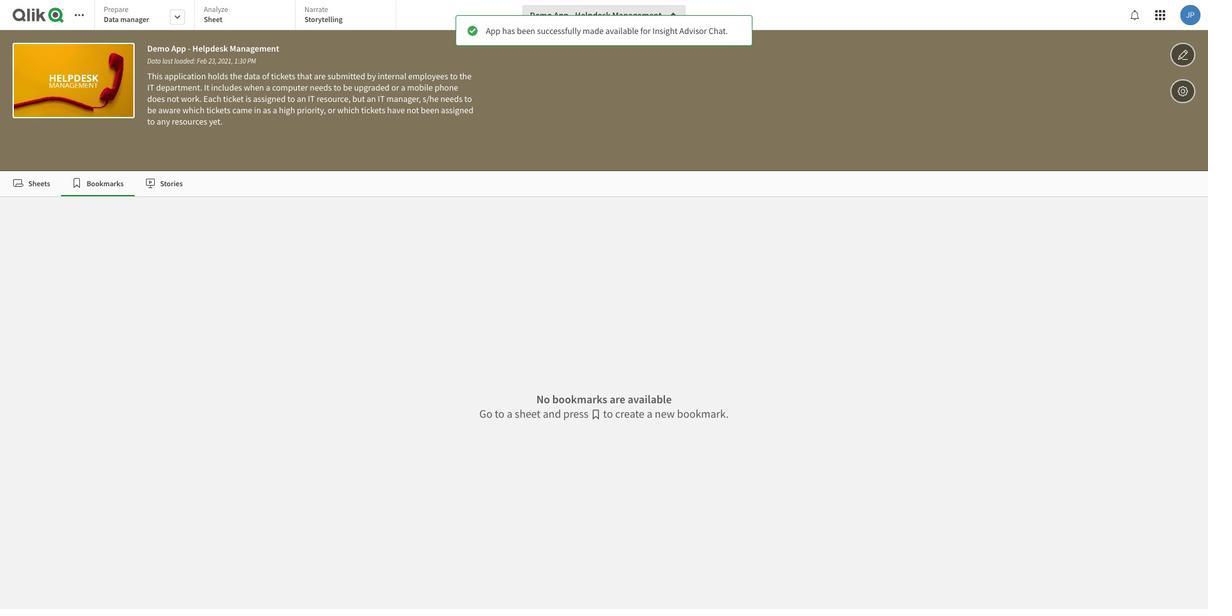 Task type: vqa. For each thing, say whether or not it's contained in the screenshot.
the rightmost email
no



Task type: describe. For each thing, give the bounding box(es) containing it.
edit image
[[1178, 47, 1189, 62]]

data inside prepare data manager
[[104, 14, 119, 24]]

narrate storytelling
[[305, 4, 343, 24]]

manager,
[[387, 93, 421, 105]]

resources
[[172, 116, 207, 127]]

23,
[[209, 57, 217, 65]]

1 vertical spatial or
[[328, 105, 336, 116]]

successfully
[[537, 25, 581, 36]]

0 horizontal spatial tickets
[[206, 105, 231, 116]]

work.
[[181, 93, 202, 105]]

advisor
[[680, 25, 707, 36]]

2 the from the left
[[460, 71, 472, 82]]

and
[[543, 406, 561, 421]]

analyze
[[204, 4, 228, 14]]

stories
[[160, 179, 183, 188]]

it
[[204, 82, 209, 93]]

1 horizontal spatial be
[[343, 82, 353, 93]]

a left the sheet
[[507, 406, 513, 421]]

to right employees
[[450, 71, 458, 82]]

1 vertical spatial available
[[628, 392, 672, 406]]

includes
[[211, 82, 242, 93]]

a left mobile
[[401, 82, 406, 93]]

0 horizontal spatial needs
[[310, 82, 332, 93]]

been inside demo app - helpdesk management data last loaded: feb 23, 2021, 1:30 pm this application holds the data of tickets that are submitted by internal employees to the it department. it includes when a computer needs to be upgraded or a mobile phone does not work. each ticket is assigned to an it resource, but an it manager, s/he needs to be aware which tickets came in as a high priority, or which tickets have not been assigned to any resources yet.
[[421, 105, 440, 116]]

app for demo app - helpdesk management
[[554, 9, 569, 21]]

are inside demo app - helpdesk management data last loaded: feb 23, 2021, 1:30 pm this application holds the data of tickets that are submitted by internal employees to the it department. it includes when a computer needs to be upgraded or a mobile phone does not work. each ticket is assigned to an it resource, but an it manager, s/he needs to be aware which tickets came in as a high priority, or which tickets have not been assigned to any resources yet.
[[314, 71, 326, 82]]

made
[[583, 25, 604, 36]]

james peterson image
[[1181, 5, 1201, 25]]

1 an from the left
[[297, 93, 306, 105]]

bookmarks
[[553, 392, 608, 406]]

0 horizontal spatial assigned
[[253, 93, 286, 105]]

1:30
[[234, 57, 246, 65]]

prepare data manager
[[104, 4, 149, 24]]

as
[[263, 105, 271, 116]]

feb
[[197, 57, 207, 65]]

sheet
[[204, 14, 223, 24]]

- for demo app - helpdesk management
[[571, 9, 574, 21]]

manager
[[120, 14, 149, 24]]

yet.
[[209, 116, 223, 127]]

insight
[[653, 25, 678, 36]]

demo app - helpdesk management button
[[523, 5, 686, 25]]

priority,
[[297, 105, 326, 116]]

does
[[147, 93, 165, 105]]

s/he
[[423, 93, 439, 105]]

to right 'go'
[[495, 406, 505, 421]]

create
[[616, 406, 645, 421]]

2 an from the left
[[367, 93, 376, 105]]

new
[[655, 406, 675, 421]]

of
[[262, 71, 270, 82]]

app inside alert
[[486, 25, 501, 36]]

in
[[254, 105, 261, 116]]

to left but
[[334, 82, 342, 93]]

chat.
[[709, 25, 729, 36]]

2 horizontal spatial it
[[378, 93, 385, 105]]

a left new
[[647, 406, 653, 421]]

has
[[503, 25, 515, 36]]

employees
[[408, 71, 449, 82]]

a right when
[[266, 82, 271, 93]]

0 horizontal spatial be
[[147, 105, 157, 116]]

mobile
[[407, 82, 433, 93]]

bookmark image
[[591, 410, 601, 420]]

to left any
[[147, 116, 155, 127]]

1 the from the left
[[230, 71, 242, 82]]

no bookmarks are available
[[537, 392, 672, 406]]

app has been successfully made available for insight advisor chat. alert
[[456, 15, 753, 46]]

app for demo app - helpdesk management data last loaded: feb 23, 2021, 1:30 pm this application holds the data of tickets that are submitted by internal employees to the it department. it includes when a computer needs to be upgraded or a mobile phone does not work. each ticket is assigned to an it resource, but an it manager, s/he needs to be aware which tickets came in as a high priority, or which tickets have not been assigned to any resources yet.
[[171, 43, 186, 54]]

1 horizontal spatial assigned
[[441, 105, 474, 116]]

bookmarks
[[87, 179, 124, 188]]

came
[[232, 105, 253, 116]]

to right phone
[[465, 93, 472, 105]]

go
[[480, 406, 493, 421]]

storytelling
[[305, 14, 343, 24]]

pm
[[247, 57, 256, 65]]

for
[[641, 25, 651, 36]]

available inside alert
[[606, 25, 639, 36]]

submitted
[[328, 71, 365, 82]]

0 horizontal spatial not
[[167, 93, 179, 105]]

analyze sheet
[[204, 4, 228, 24]]

1 horizontal spatial it
[[308, 93, 315, 105]]

sheets
[[28, 179, 50, 188]]

management for demo app - helpdesk management data last loaded: feb 23, 2021, 1:30 pm this application holds the data of tickets that are submitted by internal employees to the it department. it includes when a computer needs to be upgraded or a mobile phone does not work. each ticket is assigned to an it resource, but an it manager, s/he needs to be aware which tickets came in as a high priority, or which tickets have not been assigned to any resources yet.
[[230, 43, 279, 54]]



Task type: locate. For each thing, give the bounding box(es) containing it.
to right bookmark icon
[[604, 406, 613, 421]]

been inside alert
[[517, 25, 536, 36]]

helpdesk inside "button"
[[575, 9, 611, 21]]

been down mobile
[[421, 105, 440, 116]]

management up for
[[613, 9, 662, 21]]

data inside demo app - helpdesk management data last loaded: feb 23, 2021, 1:30 pm this application holds the data of tickets that are submitted by internal employees to the it department. it includes when a computer needs to be upgraded or a mobile phone does not work. each ticket is assigned to an it resource, but an it manager, s/he needs to be aware which tickets came in as a high priority, or which tickets have not been assigned to any resources yet.
[[147, 57, 161, 65]]

0 horizontal spatial helpdesk
[[193, 43, 228, 54]]

app up successfully
[[554, 9, 569, 21]]

aware
[[158, 105, 181, 116]]

have
[[387, 105, 405, 116]]

1 horizontal spatial been
[[517, 25, 536, 36]]

app inside demo app - helpdesk management data last loaded: feb 23, 2021, 1:30 pm this application holds the data of tickets that are submitted by internal employees to the it department. it includes when a computer needs to be upgraded or a mobile phone does not work. each ticket is assigned to an it resource, but an it manager, s/he needs to be aware which tickets came in as a high priority, or which tickets have not been assigned to any resources yet.
[[171, 43, 186, 54]]

0 vertical spatial or
[[392, 82, 399, 93]]

which right aware
[[183, 105, 205, 116]]

helpdesk inside demo app - helpdesk management data last loaded: feb 23, 2021, 1:30 pm this application holds the data of tickets that are submitted by internal employees to the it department. it includes when a computer needs to be upgraded or a mobile phone does not work. each ticket is assigned to an it resource, but an it manager, s/he needs to be aware which tickets came in as a high priority, or which tickets have not been assigned to any resources yet.
[[193, 43, 228, 54]]

are right bookmarks on the bottom of the page
[[610, 392, 626, 406]]

0 horizontal spatial which
[[183, 105, 205, 116]]

1 horizontal spatial are
[[610, 392, 626, 406]]

be left but
[[343, 82, 353, 93]]

management for demo app - helpdesk management
[[613, 9, 662, 21]]

1 horizontal spatial data
[[147, 57, 161, 65]]

0 vertical spatial tab list
[[94, 0, 401, 31]]

- up successfully
[[571, 9, 574, 21]]

1 vertical spatial been
[[421, 105, 440, 116]]

1 horizontal spatial helpdesk
[[575, 9, 611, 21]]

0 horizontal spatial are
[[314, 71, 326, 82]]

0 vertical spatial available
[[606, 25, 639, 36]]

1 vertical spatial be
[[147, 105, 157, 116]]

1 which from the left
[[183, 105, 205, 116]]

0 horizontal spatial or
[[328, 105, 336, 116]]

sheets button
[[3, 171, 61, 196]]

prepare
[[104, 4, 129, 14]]

- inside demo app - helpdesk management data last loaded: feb 23, 2021, 1:30 pm this application holds the data of tickets that are submitted by internal employees to the it department. it includes when a computer needs to be upgraded or a mobile phone does not work. each ticket is assigned to an it resource, but an it manager, s/he needs to be aware which tickets came in as a high priority, or which tickets have not been assigned to any resources yet.
[[188, 43, 191, 54]]

a right as
[[273, 105, 277, 116]]

department.
[[156, 82, 202, 93]]

toolbar containing demo app - helpdesk management
[[0, 0, 1209, 171]]

any
[[157, 116, 170, 127]]

management inside demo app - helpdesk management data last loaded: feb 23, 2021, 1:30 pm this application holds the data of tickets that are submitted by internal employees to the it department. it includes when a computer needs to be upgraded or a mobile phone does not work. each ticket is assigned to an it resource, but an it manager, s/he needs to be aware which tickets came in as a high priority, or which tickets have not been assigned to any resources yet.
[[230, 43, 279, 54]]

or right priority,
[[328, 105, 336, 116]]

1 horizontal spatial -
[[571, 9, 574, 21]]

bookmark.
[[677, 406, 729, 421]]

by
[[367, 71, 376, 82]]

ticket
[[223, 93, 244, 105]]

available left bookmark. on the right bottom of the page
[[628, 392, 672, 406]]

1 vertical spatial are
[[610, 392, 626, 406]]

1 vertical spatial -
[[188, 43, 191, 54]]

loaded:
[[174, 57, 196, 65]]

sheet
[[515, 406, 541, 421]]

an right but
[[367, 93, 376, 105]]

data
[[244, 71, 260, 82]]

tab list
[[94, 0, 401, 31], [3, 171, 1209, 196]]

0 horizontal spatial app
[[171, 43, 186, 54]]

0 vertical spatial management
[[613, 9, 662, 21]]

needs right s/he on the top left of page
[[441, 93, 463, 105]]

1 vertical spatial management
[[230, 43, 279, 54]]

tab list inside toolbar
[[94, 0, 401, 31]]

this
[[147, 71, 163, 82]]

or up have
[[392, 82, 399, 93]]

or
[[392, 82, 399, 93], [328, 105, 336, 116]]

be left any
[[147, 105, 157, 116]]

2 vertical spatial app
[[171, 43, 186, 54]]

assigned down phone
[[441, 105, 474, 116]]

it
[[147, 82, 154, 93], [308, 93, 315, 105], [378, 93, 385, 105]]

last
[[162, 57, 173, 65]]

demo app - helpdesk management
[[530, 9, 662, 21]]

upgraded
[[354, 82, 390, 93]]

demo up successfully
[[530, 9, 552, 21]]

it left the 'resource,'
[[308, 93, 315, 105]]

internal
[[378, 71, 407, 82]]

- for demo app - helpdesk management data last loaded: feb 23, 2021, 1:30 pm this application holds the data of tickets that are submitted by internal employees to the it department. it includes when a computer needs to be upgraded or a mobile phone does not work. each ticket is assigned to an it resource, but an it manager, s/he needs to be aware which tickets came in as a high priority, or which tickets have not been assigned to any resources yet.
[[188, 43, 191, 54]]

helpdesk for demo app - helpdesk management data last loaded: feb 23, 2021, 1:30 pm this application holds the data of tickets that are submitted by internal employees to the it department. it includes when a computer needs to be upgraded or a mobile phone does not work. each ticket is assigned to an it resource, but an it manager, s/he needs to be aware which tickets came in as a high priority, or which tickets have not been assigned to any resources yet.
[[193, 43, 228, 54]]

been
[[517, 25, 536, 36], [421, 105, 440, 116]]

data left last
[[147, 57, 161, 65]]

0 vertical spatial be
[[343, 82, 353, 93]]

the
[[230, 71, 242, 82], [460, 71, 472, 82]]

2 horizontal spatial tickets
[[361, 105, 386, 116]]

demo app - helpdesk management data last loaded: feb 23, 2021, 1:30 pm this application holds the data of tickets that are submitted by internal employees to the it department. it includes when a computer needs to be upgraded or a mobile phone does not work. each ticket is assigned to an it resource, but an it manager, s/he needs to be aware which tickets came in as a high priority, or which tickets have not been assigned to any resources yet.
[[147, 43, 476, 127]]

not right have
[[407, 105, 419, 116]]

each
[[204, 93, 222, 105]]

to
[[450, 71, 458, 82], [334, 82, 342, 93], [288, 93, 295, 105], [465, 93, 472, 105], [147, 116, 155, 127], [495, 406, 505, 421], [604, 406, 613, 421]]

app up loaded: at the top left of page
[[171, 43, 186, 54]]

needs up priority,
[[310, 82, 332, 93]]

helpdesk up 23,
[[193, 43, 228, 54]]

0 vertical spatial data
[[104, 14, 119, 24]]

app inside "button"
[[554, 9, 569, 21]]

1 horizontal spatial demo
[[530, 9, 552, 21]]

stories button
[[134, 171, 194, 196]]

-
[[571, 9, 574, 21], [188, 43, 191, 54]]

to create a new bookmark.
[[601, 406, 729, 421]]

which
[[183, 105, 205, 116], [338, 105, 360, 116]]

not
[[167, 93, 179, 105], [407, 105, 419, 116]]

app
[[554, 9, 569, 21], [486, 25, 501, 36], [171, 43, 186, 54]]

to left priority,
[[288, 93, 295, 105]]

but
[[353, 93, 365, 105]]

1 horizontal spatial needs
[[441, 93, 463, 105]]

not right does
[[167, 93, 179, 105]]

2 which from the left
[[338, 105, 360, 116]]

bookmarks button
[[61, 171, 134, 196]]

management up pm
[[230, 43, 279, 54]]

go to a sheet and press
[[480, 406, 591, 421]]

computer
[[272, 82, 308, 93]]

assigned right is
[[253, 93, 286, 105]]

1 horizontal spatial management
[[613, 9, 662, 21]]

demo
[[530, 9, 552, 21], [147, 43, 170, 54]]

0 vertical spatial -
[[571, 9, 574, 21]]

demo for demo app - helpdesk management
[[530, 9, 552, 21]]

application
[[164, 71, 206, 82]]

0 horizontal spatial been
[[421, 105, 440, 116]]

0 horizontal spatial management
[[230, 43, 279, 54]]

demo for demo app - helpdesk management data last loaded: feb 23, 2021, 1:30 pm this application holds the data of tickets that are submitted by internal employees to the it department. it includes when a computer needs to be upgraded or a mobile phone does not work. each ticket is assigned to an it resource, but an it manager, s/he needs to be aware which tickets came in as a high priority, or which tickets have not been assigned to any resources yet.
[[147, 43, 170, 54]]

are
[[314, 71, 326, 82], [610, 392, 626, 406]]

application
[[0, 0, 1209, 610]]

resource,
[[317, 93, 351, 105]]

it left have
[[378, 93, 385, 105]]

the down 1:30
[[230, 71, 242, 82]]

which down upgraded
[[338, 105, 360, 116]]

no
[[537, 392, 550, 406]]

toolbar
[[0, 0, 1209, 171]]

data down prepare at the top of page
[[104, 14, 119, 24]]

1 vertical spatial tab list
[[3, 171, 1209, 196]]

1 vertical spatial data
[[147, 57, 161, 65]]

1 horizontal spatial or
[[392, 82, 399, 93]]

0 vertical spatial been
[[517, 25, 536, 36]]

holds
[[208, 71, 228, 82]]

been right 'has'
[[517, 25, 536, 36]]

1 horizontal spatial not
[[407, 105, 419, 116]]

1 horizontal spatial app
[[486, 25, 501, 36]]

1 horizontal spatial which
[[338, 105, 360, 116]]

0 vertical spatial are
[[314, 71, 326, 82]]

1 horizontal spatial an
[[367, 93, 376, 105]]

0 horizontal spatial demo
[[147, 43, 170, 54]]

tab list containing sheets
[[3, 171, 1209, 196]]

helpdesk
[[575, 9, 611, 21], [193, 43, 228, 54]]

it left department.
[[147, 82, 154, 93]]

be
[[343, 82, 353, 93], [147, 105, 157, 116]]

tickets down upgraded
[[361, 105, 386, 116]]

tickets right of
[[271, 71, 296, 82]]

0 vertical spatial demo
[[530, 9, 552, 21]]

management inside "button"
[[613, 9, 662, 21]]

helpdesk for demo app - helpdesk management
[[575, 9, 611, 21]]

0 vertical spatial app
[[554, 9, 569, 21]]

available
[[606, 25, 639, 36], [628, 392, 672, 406]]

helpdesk up the made
[[575, 9, 611, 21]]

that
[[297, 71, 312, 82]]

press
[[564, 406, 589, 421]]

tickets
[[271, 71, 296, 82], [206, 105, 231, 116], [361, 105, 386, 116]]

- inside "button"
[[571, 9, 574, 21]]

phone
[[435, 82, 459, 93]]

when
[[244, 82, 264, 93]]

demo up last
[[147, 43, 170, 54]]

high
[[279, 105, 295, 116]]

an
[[297, 93, 306, 105], [367, 93, 376, 105]]

1 horizontal spatial the
[[460, 71, 472, 82]]

app has been successfully made available for insight advisor chat.
[[486, 25, 729, 36]]

available left for
[[606, 25, 639, 36]]

2 horizontal spatial app
[[554, 9, 569, 21]]

0 vertical spatial helpdesk
[[575, 9, 611, 21]]

are right that
[[314, 71, 326, 82]]

0 horizontal spatial the
[[230, 71, 242, 82]]

- up loaded: at the top left of page
[[188, 43, 191, 54]]

tab list containing prepare
[[94, 0, 401, 31]]

management
[[613, 9, 662, 21], [230, 43, 279, 54]]

2021,
[[218, 57, 233, 65]]

demo inside "button"
[[530, 9, 552, 21]]

an right the high
[[297, 93, 306, 105]]

0 horizontal spatial an
[[297, 93, 306, 105]]

tickets left came
[[206, 105, 231, 116]]

needs
[[310, 82, 332, 93], [441, 93, 463, 105]]

application containing no bookmarks are available
[[0, 0, 1209, 610]]

1 vertical spatial helpdesk
[[193, 43, 228, 54]]

assigned
[[253, 93, 286, 105], [441, 105, 474, 116]]

0 horizontal spatial it
[[147, 82, 154, 93]]

1 vertical spatial app
[[486, 25, 501, 36]]

1 horizontal spatial tickets
[[271, 71, 296, 82]]

is
[[246, 93, 252, 105]]

app left 'has'
[[486, 25, 501, 36]]

0 horizontal spatial -
[[188, 43, 191, 54]]

a
[[266, 82, 271, 93], [401, 82, 406, 93], [273, 105, 277, 116], [507, 406, 513, 421], [647, 406, 653, 421]]

app options image
[[1178, 84, 1189, 99]]

narrate
[[305, 4, 328, 14]]

1 vertical spatial demo
[[147, 43, 170, 54]]

demo inside demo app - helpdesk management data last loaded: feb 23, 2021, 1:30 pm this application holds the data of tickets that are submitted by internal employees to the it department. it includes when a computer needs to be upgraded or a mobile phone does not work. each ticket is assigned to an it resource, but an it manager, s/he needs to be aware which tickets came in as a high priority, or which tickets have not been assigned to any resources yet.
[[147, 43, 170, 54]]

0 horizontal spatial data
[[104, 14, 119, 24]]

the right phone
[[460, 71, 472, 82]]



